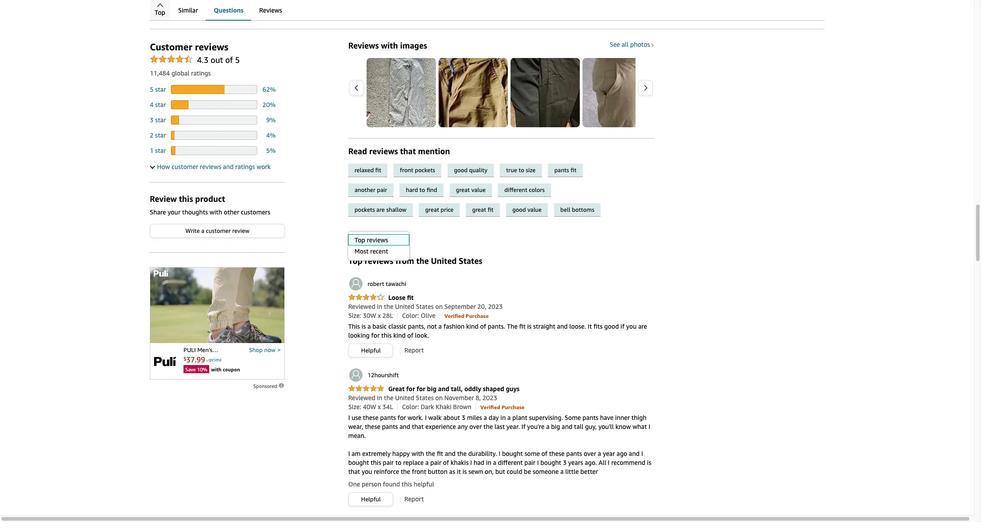 Task type: vqa. For each thing, say whether or not it's contained in the screenshot.
ox sox odorless cotton socks - moisture-wicking & breathable athletic footwear w/advanced odor control technolo…
no



Task type: describe. For each thing, give the bounding box(es) containing it.
is right recommend at the right bottom of page
[[648, 459, 652, 467]]

reviews for reviews with images
[[348, 41, 379, 50]]

| image down found
[[400, 497, 400, 503]]

if
[[522, 423, 526, 431]]

of down pants,
[[408, 332, 414, 340]]

with inside review this product share your thoughts with other customers
[[210, 208, 222, 216]]

and up khakis
[[445, 450, 456, 458]]

fit for great fit
[[488, 206, 494, 213]]

better
[[581, 468, 598, 476]]

1
[[150, 147, 154, 154]]

some
[[525, 450, 540, 458]]

bell bottoms
[[561, 206, 595, 213]]

a right write
[[201, 227, 205, 235]]

year
[[603, 450, 615, 458]]

for inside i use these pants for work. i walk about 3 miles a day in a plant supervising.  some pants have inner thigh wear, these pants and that experience any over the last year.  if you're a big and tall guy, you'll know what i mean.
[[398, 414, 406, 422]]

purchase for a
[[502, 404, 525, 411]]

1 horizontal spatial with
[[381, 41, 398, 50]]

hard to find
[[406, 186, 438, 194]]

progress bar for 4 star
[[171, 100, 258, 109]]

verified purchase link for 8,
[[481, 404, 525, 411]]

1 vertical spatial | image
[[400, 348, 400, 354]]

list inside top reviews "element"
[[367, 58, 982, 127]]

1 helpful link from the top
[[349, 345, 393, 358]]

5%
[[266, 147, 276, 154]]

11,484
[[150, 69, 170, 77]]

is right this
[[362, 323, 366, 331]]

reviews for top reviews most recent
[[367, 237, 388, 244]]

progress bar for 5 star
[[171, 85, 258, 94]]

2
[[150, 131, 154, 139]]

pants,
[[408, 323, 426, 331]]

top reviews option
[[348, 235, 410, 246]]

verified purchase link for 20,
[[445, 312, 489, 320]]

size
[[526, 167, 536, 174]]

hard to find link
[[400, 184, 450, 197]]

2 helpful link from the top
[[349, 494, 393, 507]]

top reviews link
[[348, 235, 410, 246]]

2 horizontal spatial bought
[[541, 459, 562, 467]]

a right not
[[439, 323, 442, 331]]

customers
[[241, 208, 270, 216]]

1 horizontal spatial | image
[[440, 313, 440, 320]]

khaki
[[436, 404, 452, 411]]

person
[[362, 481, 382, 489]]

i down some
[[538, 459, 539, 467]]

reviews for top reviews from the united states
[[365, 256, 394, 266]]

different colors
[[505, 186, 545, 194]]

fit for pants fit
[[571, 167, 577, 174]]

recommend
[[612, 459, 646, 467]]

great for for big and tall, oddly shaped guys
[[389, 386, 520, 393]]

review
[[150, 194, 177, 204]]

1 horizontal spatial bought
[[502, 450, 523, 458]]

one
[[348, 481, 360, 489]]

for up reviewed in the united states on november 8, 2023
[[417, 386, 426, 393]]

in down loose fit link
[[377, 303, 383, 311]]

customer inside dropdown button
[[172, 163, 198, 171]]

reviews for customer reviews
[[195, 41, 229, 53]]

pants.
[[488, 323, 506, 331]]

robert tawachi
[[368, 281, 407, 288]]

8,
[[476, 395, 481, 402]]

1 vertical spatial 5
[[150, 86, 154, 93]]

loose
[[389, 294, 406, 302]]

about
[[444, 414, 460, 422]]

34l
[[383, 404, 393, 411]]

top for top reviews from the united states
[[348, 256, 363, 266]]

customer reviews
[[150, 41, 229, 53]]

as
[[450, 468, 456, 476]]

and up recommend at the right bottom of page
[[629, 450, 640, 458]]

other
[[224, 208, 239, 216]]

pair down some
[[525, 459, 536, 467]]

a left little
[[561, 468, 564, 476]]

3 inside i use these pants for work. i walk about 3 miles a day in a plant supervising.  some pants have inner thigh wear, these pants and that experience any over the last year.  if you're a big and tall guy, you'll know what i mean.
[[462, 414, 466, 422]]

states for november
[[416, 395, 434, 402]]

if
[[621, 323, 625, 331]]

1 horizontal spatial customer
[[206, 227, 231, 235]]

little
[[566, 468, 579, 476]]

september
[[445, 303, 476, 311]]

a left "basic" on the bottom of page
[[368, 323, 371, 331]]

that inside i use these pants for work. i walk about 3 miles a day in a plant supervising.  some pants have inner thigh wear, these pants and that experience any over the last year.  if you're a big and tall guy, you'll know what i mean.
[[412, 423, 424, 431]]

recent
[[371, 248, 388, 255]]

pair up button
[[431, 459, 442, 467]]

front inside i am extremely happy with the fit and the durability. i bought some of these pants over a year ago and i bought this pair to replace a pair of khakis i had in a different pair i bought 3 years ago. all i recommend is that you reinforce the front button as it is sewn on, but could be someone a little better
[[412, 468, 427, 476]]

the up khakis
[[458, 450, 467, 458]]

fits
[[594, 323, 603, 331]]

i left use
[[348, 414, 350, 422]]

value for great value
[[472, 186, 486, 194]]

shaped
[[483, 386, 505, 393]]

plant
[[513, 414, 528, 422]]

i right what
[[649, 423, 651, 431]]

2 star
[[150, 131, 166, 139]]

on for september
[[436, 303, 443, 311]]

size: for size: 40w x 34l
[[348, 404, 362, 411]]

a up on,
[[493, 459, 497, 467]]

5% link
[[266, 147, 276, 154]]

0 vertical spatial kind
[[467, 323, 479, 331]]

0 vertical spatial ratings
[[191, 69, 211, 77]]

some
[[565, 414, 581, 422]]

x for 30w
[[378, 312, 381, 320]]

be
[[524, 468, 531, 476]]

the right from
[[417, 256, 429, 266]]

0 vertical spatial front
[[400, 167, 414, 174]]

am
[[352, 450, 361, 458]]

great for great price
[[426, 206, 439, 213]]

share
[[150, 208, 166, 216]]

brown
[[453, 404, 472, 411]]

a right replace
[[426, 459, 429, 467]]

progress bar for 1 star
[[171, 146, 258, 155]]

great for for big and tall, oddly shaped guys link
[[348, 386, 520, 394]]

a down the 'supervising.'
[[547, 423, 550, 431]]

reviews for reviews
[[259, 6, 282, 14]]

previous image
[[354, 85, 359, 92]]

quality
[[469, 167, 488, 174]]

purchase for pants.
[[466, 313, 489, 320]]

for inside the this is a basic classic pants, not a fashion kind of pants.  the fit is straight and loose. it fits good if you are looking for this kind of look.
[[372, 332, 380, 340]]

in up size: 40w x 34l in the bottom left of the page
[[377, 395, 383, 402]]

of up button
[[443, 459, 449, 467]]

reviews for read reviews that mention
[[369, 146, 398, 156]]

over inside i use these pants for work. i walk about 3 miles a day in a plant supervising.  some pants have inner thigh wear, these pants and that experience any over the last year.  if you're a big and tall guy, you'll know what i mean.
[[470, 423, 482, 431]]

true to size link
[[500, 164, 548, 177]]

verified purchase for 8,
[[481, 404, 525, 411]]

your
[[168, 208, 181, 216]]

| image right 28l at the left of page
[[398, 313, 398, 320]]

price
[[441, 206, 454, 213]]

you inside the this is a basic classic pants, not a fashion kind of pants.  the fit is straight and loose. it fits good if you are looking for this kind of look.
[[627, 323, 637, 331]]

and down 'some'
[[562, 423, 573, 431]]

great for great fit
[[473, 206, 487, 213]]

report link for kind
[[405, 347, 424, 354]]

i right all
[[608, 459, 610, 467]]

3 star
[[150, 116, 166, 124]]

4.3
[[197, 55, 209, 65]]

pants fit link
[[548, 164, 588, 177]]

states for september
[[416, 303, 434, 311]]

top for top reviews
[[352, 233, 360, 239]]

30w
[[363, 312, 376, 320]]

to for true
[[519, 167, 525, 174]]

1 vertical spatial these
[[365, 423, 381, 431]]

a left year
[[598, 450, 602, 458]]

it
[[457, 468, 461, 476]]

relaxed fit link
[[348, 164, 394, 177]]

great for great value
[[456, 186, 470, 194]]

good for good value
[[513, 206, 526, 213]]

1 star link
[[150, 147, 166, 154]]

0 vertical spatial that
[[400, 146, 416, 156]]

fit inside the this is a basic classic pants, not a fashion kind of pants.  the fit is straight and loose. it fits good if you are looking for this kind of look.
[[520, 323, 526, 331]]

to inside i am extremely happy with the fit and the durability. i bought some of these pants over a year ago and i bought this pair to replace a pair of khakis i had in a different pair i bought 3 years ago. all i recommend is that you reinforce the front button as it is sewn on, but could be someone a little better
[[396, 459, 402, 467]]

basic
[[373, 323, 387, 331]]

pockets are shallow link
[[348, 203, 419, 217]]

years
[[569, 459, 584, 467]]

the down replace
[[401, 468, 411, 476]]

2 helpful from the top
[[361, 496, 381, 503]]

reviewed for 40w
[[348, 395, 376, 402]]

1 vertical spatial pockets
[[355, 206, 375, 213]]

| image down '8,'
[[476, 405, 476, 411]]

that inside i am extremely happy with the fit and the durability. i bought some of these pants over a year ago and i bought this pair to replace a pair of khakis i had in a different pair i bought 3 years ago. all i recommend is that you reinforce the front button as it is sewn on, but could be someone a little better
[[348, 468, 360, 476]]

9% link
[[266, 116, 276, 124]]

are inside pockets are shallow link
[[377, 206, 385, 213]]

verified for november
[[481, 404, 501, 411]]

the up 34l
[[384, 395, 394, 402]]

5 star link
[[150, 86, 166, 93]]

is left straight
[[528, 323, 532, 331]]

color: dark khaki brown
[[402, 404, 472, 411]]

top reviews from the united states
[[348, 256, 483, 266]]

of left pants.
[[481, 323, 487, 331]]

november
[[445, 395, 474, 402]]

0 vertical spatial different
[[505, 186, 528, 194]]

ago.
[[585, 459, 597, 467]]

from
[[396, 256, 414, 266]]

work
[[257, 163, 271, 171]]

and down work.
[[400, 423, 411, 431]]

great fit
[[473, 206, 494, 213]]

0 vertical spatial these
[[363, 414, 379, 422]]

looking
[[348, 332, 370, 340]]

1 horizontal spatial 5
[[235, 55, 240, 65]]

could
[[507, 468, 523, 476]]

search image
[[154, 9, 160, 15]]

good quality
[[454, 167, 488, 174]]

4.3 out of 5
[[197, 55, 240, 65]]

pair inside another pair link
[[377, 186, 387, 194]]

write a customer review link
[[150, 225, 285, 238]]

are inside the this is a basic classic pants, not a fashion kind of pants.  the fit is straight and loose. it fits good if you are looking for this kind of look.
[[639, 323, 648, 331]]

1 helpful from the top
[[361, 347, 381, 354]]

report for kind
[[405, 347, 424, 354]]

united for fit
[[395, 303, 415, 311]]

fit inside i am extremely happy with the fit and the durability. i bought some of these pants over a year ago and i bought this pair to replace a pair of khakis i had in a different pair i bought 3 years ago. all i recommend is that you reinforce the front button as it is sewn on, but could be someone a little better
[[437, 450, 444, 458]]

good inside the this is a basic classic pants, not a fashion kind of pants.  the fit is straight and loose. it fits good if you are looking for this kind of look.
[[605, 323, 619, 331]]

12hourshift link
[[348, 368, 399, 383]]

great value
[[456, 186, 486, 194]]

i left walk
[[425, 414, 427, 422]]



Task type: locate. For each thing, give the bounding box(es) containing it.
tall
[[575, 423, 584, 431]]

this right found
[[402, 481, 412, 489]]

2 size: from the top
[[348, 404, 362, 411]]

reviews inside top reviews most recent
[[367, 237, 388, 244]]

1 vertical spatial good
[[513, 206, 526, 213]]

1 horizontal spatial are
[[639, 323, 648, 331]]

see
[[610, 41, 620, 48]]

1 horizontal spatial reviews
[[348, 41, 379, 50]]

3 up any
[[462, 414, 466, 422]]

that up one
[[348, 468, 360, 476]]

2023 for reviewed in the united states on november 8, 2023
[[483, 395, 498, 402]]

this
[[179, 194, 193, 204], [382, 332, 392, 340], [371, 459, 381, 467], [402, 481, 412, 489]]

0 horizontal spatial with
[[210, 208, 222, 216]]

reviews down recent
[[365, 256, 394, 266]]

report link for experience
[[405, 496, 424, 503]]

sewn
[[469, 468, 483, 476]]

5 star
[[150, 86, 166, 93]]

big up reviewed in the united states on november 8, 2023
[[427, 386, 437, 393]]

similar
[[178, 6, 198, 14]]

2 horizontal spatial 3
[[563, 459, 567, 467]]

0 vertical spatial 3
[[150, 116, 154, 124]]

1 vertical spatial states
[[416, 303, 434, 311]]

replace
[[403, 459, 424, 467]]

star for 5 star
[[155, 86, 166, 93]]

ratings down 4.3
[[191, 69, 211, 77]]

0 horizontal spatial over
[[470, 423, 482, 431]]

fit up button
[[437, 450, 444, 458]]

fit for loose fit
[[407, 294, 414, 302]]

reviews with images
[[348, 41, 427, 50]]

5 up 4
[[150, 86, 154, 93]]

fit inside 'link'
[[488, 206, 494, 213]]

you inside i am extremely happy with the fit and the durability. i bought some of these pants over a year ago and i bought this pair to replace a pair of khakis i had in a different pair i bought 3 years ago. all i recommend is that you reinforce the front button as it is sewn on, but could be someone a little better
[[362, 468, 372, 476]]

top inside top reviews most recent
[[355, 237, 365, 244]]

0 vertical spatial 2023
[[488, 303, 503, 311]]

you'll
[[599, 423, 614, 431]]

size:
[[348, 312, 362, 320], [348, 404, 362, 411]]

reviews for top reviews
[[362, 233, 379, 239]]

helpful down looking
[[361, 347, 381, 354]]

1 vertical spatial report link
[[405, 496, 424, 503]]

0 vertical spatial size:
[[348, 312, 362, 320]]

1 progress bar from the top
[[171, 85, 258, 94]]

0 horizontal spatial customer
[[172, 163, 198, 171]]

| image
[[398, 313, 398, 320], [398, 405, 398, 411], [476, 405, 476, 411], [400, 497, 400, 503]]

reviews inside dropdown button
[[200, 163, 221, 171]]

x left 28l at the left of page
[[378, 312, 381, 320]]

2 vertical spatial good
[[605, 323, 619, 331]]

star for 4 star
[[155, 101, 166, 108]]

2 horizontal spatial good
[[605, 323, 619, 331]]

on for november
[[436, 395, 443, 402]]

front down replace
[[412, 468, 427, 476]]

0 vertical spatial helpful link
[[349, 345, 393, 358]]

i right durability.
[[499, 450, 501, 458]]

reviews right questions
[[259, 6, 282, 14]]

fit down great value link
[[488, 206, 494, 213]]

great inside 'link'
[[473, 206, 487, 213]]

0 vertical spatial big
[[427, 386, 437, 393]]

for right "great"
[[407, 386, 415, 393]]

0 horizontal spatial pockets
[[355, 206, 375, 213]]

tall,
[[451, 386, 463, 393]]

a
[[201, 227, 205, 235], [368, 323, 371, 331], [439, 323, 442, 331], [484, 414, 487, 422], [508, 414, 511, 422], [547, 423, 550, 431], [598, 450, 602, 458], [426, 459, 429, 467], [493, 459, 497, 467], [561, 468, 564, 476]]

4 star
[[150, 101, 166, 108]]

review
[[232, 227, 250, 235]]

0 horizontal spatial great
[[426, 206, 439, 213]]

in inside i am extremely happy with the fit and the durability. i bought some of these pants over a year ago and i bought this pair to replace a pair of khakis i had in a different pair i bought 3 years ago. all i recommend is that you reinforce the front button as it is sewn on, but could be someone a little better
[[486, 459, 492, 467]]

1 horizontal spatial value
[[528, 206, 542, 213]]

Search in reviews, Q&A... search field
[[150, 5, 510, 19]]

customer left the review
[[206, 227, 231, 235]]

40w
[[363, 404, 376, 411]]

a up year.
[[508, 414, 511, 422]]

list box containing top reviews
[[348, 235, 410, 257]]

reviews inside "element"
[[348, 41, 379, 50]]

20% link
[[263, 101, 276, 108]]

to inside 'link'
[[420, 186, 425, 194]]

1 vertical spatial that
[[412, 423, 424, 431]]

big
[[427, 386, 437, 393], [552, 423, 561, 431]]

1 horizontal spatial over
[[584, 450, 597, 458]]

most recent link
[[348, 246, 410, 257]]

next image
[[644, 85, 649, 92]]

pockets are shallow
[[355, 206, 407, 213]]

28l
[[383, 312, 393, 320]]

0 horizontal spatial ratings
[[191, 69, 211, 77]]

0 horizontal spatial you
[[362, 468, 372, 476]]

1 color: from the top
[[402, 312, 419, 320]]

in inside i use these pants for work. i walk about 3 miles a day in a plant supervising.  some pants have inner thigh wear, these pants and that experience any over the last year.  if you're a big and tall guy, you'll know what i mean.
[[501, 414, 506, 422]]

0 horizontal spatial good
[[454, 167, 468, 174]]

62% link
[[263, 86, 276, 93]]

0 vertical spatial verified
[[445, 313, 465, 320]]

1 reviewed from the top
[[348, 303, 376, 311]]

0 vertical spatial united
[[431, 256, 457, 266]]

0 vertical spatial helpful
[[361, 347, 381, 354]]

3 progress bar from the top
[[171, 116, 258, 125]]

reviews up 'out'
[[195, 41, 229, 53]]

great price
[[426, 206, 454, 213]]

a left day
[[484, 414, 487, 422]]

are left shallow
[[377, 206, 385, 213]]

value for good value
[[528, 206, 542, 213]]

reviews up most recent link
[[367, 237, 388, 244]]

find
[[427, 186, 438, 194]]

united down "great"
[[395, 395, 415, 402]]

write
[[186, 227, 200, 235]]

2 on from the top
[[436, 395, 443, 402]]

ratings left work
[[235, 163, 255, 171]]

3 inside i am extremely happy with the fit and the durability. i bought some of these pants over a year ago and i bought this pair to replace a pair of khakis i had in a different pair i bought 3 years ago. all i recommend is that you reinforce the front button as it is sewn on, but could be someone a little better
[[563, 459, 567, 467]]

progress bar
[[171, 85, 258, 94], [171, 100, 258, 109], [171, 116, 258, 125], [171, 131, 258, 140], [171, 146, 258, 155]]

bought down am
[[348, 459, 369, 467]]

verified purchase for 20,
[[445, 313, 489, 320]]

top for top reviews most recent
[[355, 237, 365, 244]]

great
[[389, 386, 405, 393]]

3 star from the top
[[155, 116, 166, 124]]

this inside the this is a basic classic pants, not a fashion kind of pants.  the fit is straight and loose. it fits good if you are looking for this kind of look.
[[382, 332, 392, 340]]

3 star link
[[150, 116, 166, 124]]

1 vertical spatial you
[[362, 468, 372, 476]]

1 horizontal spatial to
[[420, 186, 425, 194]]

pants inside i am extremely happy with the fit and the durability. i bought some of these pants over a year ago and i bought this pair to replace a pair of khakis i had in a different pair i bought 3 years ago. all i recommend is that you reinforce the front button as it is sewn on, but could be someone a little better
[[567, 450, 583, 458]]

5 star from the top
[[155, 147, 166, 154]]

report down "look."
[[405, 347, 424, 354]]

of
[[225, 55, 233, 65], [481, 323, 487, 331], [408, 332, 414, 340], [542, 450, 548, 458], [443, 459, 449, 467]]

0 vertical spatial to
[[519, 167, 525, 174]]

5 progress bar from the top
[[171, 146, 258, 155]]

united
[[431, 256, 457, 266], [395, 303, 415, 311], [395, 395, 415, 402]]

colors
[[529, 186, 545, 194]]

1 vertical spatial color:
[[402, 404, 419, 411]]

top for top
[[155, 9, 165, 16]]

1 vertical spatial ratings
[[235, 163, 255, 171]]

and inside the this is a basic classic pants, not a fashion kind of pants.  the fit is straight and loose. it fits good if you are looking for this kind of look.
[[557, 323, 568, 331]]

ratings inside dropdown button
[[235, 163, 255, 171]]

good for good quality
[[454, 167, 468, 174]]

2 horizontal spatial great
[[473, 206, 487, 213]]

1 vertical spatial size:
[[348, 404, 362, 411]]

0 horizontal spatial kind
[[394, 332, 406, 340]]

color: up work.
[[402, 404, 419, 411]]

| image down 'classic'
[[400, 348, 400, 354]]

had
[[474, 459, 485, 467]]

star for 2 star
[[155, 131, 166, 139]]

0 vertical spatial verified purchase
[[445, 313, 489, 320]]

verified purchase link up day
[[481, 404, 525, 411]]

and inside dropdown button
[[223, 163, 234, 171]]

progress bar for 3 star
[[171, 116, 258, 125]]

0 horizontal spatial to
[[396, 459, 402, 467]]

1 vertical spatial different
[[498, 459, 523, 467]]

1 horizontal spatial pockets
[[415, 167, 436, 174]]

and left tall,
[[439, 386, 450, 393]]

different down true
[[505, 186, 528, 194]]

reviews up relaxed fit link
[[369, 146, 398, 156]]

star for 1 star
[[155, 147, 166, 154]]

another
[[355, 186, 376, 194]]

this down extremely
[[371, 459, 381, 467]]

look.
[[415, 332, 429, 340]]

0 vertical spatial over
[[470, 423, 482, 431]]

the up 28l at the left of page
[[384, 303, 394, 311]]

1 vertical spatial on
[[436, 395, 443, 402]]

of right 'out'
[[225, 55, 233, 65]]

1 report from the top
[[405, 347, 424, 354]]

2 vertical spatial that
[[348, 468, 360, 476]]

0 vertical spatial with
[[381, 41, 398, 50]]

size: for size: 30w x 28l
[[348, 312, 362, 320]]

size: 40w x 34l
[[348, 404, 393, 411]]

fashion
[[444, 323, 465, 331]]

experience
[[426, 423, 456, 431]]

star right the 1
[[155, 147, 166, 154]]

i am extremely happy with the fit and the durability. i bought some of these pants over a year ago and i bought this pair to replace a pair of khakis i had in a different pair i bought 3 years ago. all i recommend is that you reinforce the front button as it is sewn on, but could be someone a little better
[[348, 450, 652, 476]]

9%
[[266, 116, 276, 124]]

reviews up previous image
[[348, 41, 379, 50]]

bought up could
[[502, 450, 523, 458]]

helpful link down person
[[349, 494, 393, 507]]

different inside i am extremely happy with the fit and the durability. i bought some of these pants over a year ago and i bought this pair to replace a pair of khakis i had in a different pair i bought 3 years ago. all i recommend is that you reinforce the front button as it is sewn on, but could be someone a little better
[[498, 459, 523, 467]]

0 horizontal spatial bought
[[348, 459, 369, 467]]

color:
[[402, 312, 419, 320], [402, 404, 419, 411]]

with inside i am extremely happy with the fit and the durability. i bought some of these pants over a year ago and i bought this pair to replace a pair of khakis i had in a different pair i bought 3 years ago. all i recommend is that you reinforce the front button as it is sewn on, but could be someone a little better
[[412, 450, 424, 458]]

to for hard
[[420, 186, 425, 194]]

2 reviewed from the top
[[348, 395, 376, 402]]

pockets up hard to find
[[415, 167, 436, 174]]

i left had
[[471, 459, 472, 467]]

2 report from the top
[[405, 496, 424, 503]]

1 vertical spatial value
[[528, 206, 542, 213]]

0 vertical spatial x
[[378, 312, 381, 320]]

on up the olive
[[436, 303, 443, 311]]

star for 3 star
[[155, 116, 166, 124]]

2023 for reviewed in the united states on september 20, 2023
[[488, 303, 503, 311]]

to left find
[[420, 186, 425, 194]]

for left work.
[[398, 414, 406, 422]]

1 on from the top
[[436, 303, 443, 311]]

you right if at the bottom
[[627, 323, 637, 331]]

this down "basic" on the bottom of page
[[382, 332, 392, 340]]

good left if at the bottom
[[605, 323, 619, 331]]

0 vertical spatial | image
[[440, 313, 440, 320]]

reviews up the product at the top of page
[[200, 163, 221, 171]]

someone
[[533, 468, 559, 476]]

list box
[[348, 235, 410, 257]]

20%
[[263, 101, 276, 108]]

progress bar for 2 star
[[171, 131, 258, 140]]

and left loose.
[[557, 323, 568, 331]]

value
[[472, 186, 486, 194], [528, 206, 542, 213]]

reviewed up 40w
[[348, 395, 376, 402]]

x for 40w
[[378, 404, 381, 411]]

purchase
[[466, 313, 489, 320], [502, 404, 525, 411]]

of right some
[[542, 450, 548, 458]]

1 vertical spatial front
[[412, 468, 427, 476]]

1 horizontal spatial big
[[552, 423, 561, 431]]

classic
[[389, 323, 407, 331]]

dropdown image
[[402, 235, 407, 238]]

bought up "someone"
[[541, 459, 562, 467]]

2 star from the top
[[155, 101, 166, 108]]

0 vertical spatial states
[[459, 256, 483, 266]]

these down size: 40w x 34l in the bottom left of the page
[[363, 414, 379, 422]]

united right from
[[431, 256, 457, 266]]

fit for relaxed fit
[[376, 167, 381, 174]]

this inside i am extremely happy with the fit and the durability. i bought some of these pants over a year ago and i bought this pair to replace a pair of khakis i had in a different pair i bought 3 years ago. all i recommend is that you reinforce the front button as it is sewn on, but could be someone a little better
[[371, 459, 381, 467]]

1 vertical spatial helpful
[[361, 496, 381, 503]]

1 vertical spatial x
[[378, 404, 381, 411]]

2023 down the shaped
[[483, 395, 498, 402]]

1 vertical spatial verified
[[481, 404, 501, 411]]

4 progress bar from the top
[[171, 131, 258, 140]]

sponsored
[[253, 384, 279, 389]]

the up button
[[426, 450, 436, 458]]

0 horizontal spatial purchase
[[466, 313, 489, 320]]

0 vertical spatial reviews
[[259, 6, 282, 14]]

2 vertical spatial to
[[396, 459, 402, 467]]

3 left years
[[563, 459, 567, 467]]

1 vertical spatial verified purchase link
[[481, 404, 525, 411]]

true
[[507, 167, 517, 174]]

1 vertical spatial with
[[210, 208, 222, 216]]

| image
[[440, 313, 440, 320], [400, 348, 400, 354]]

list
[[367, 58, 982, 127]]

relaxed fit
[[355, 167, 381, 174]]

0 vertical spatial pockets
[[415, 167, 436, 174]]

pair up reinforce
[[383, 459, 394, 467]]

united for for
[[395, 395, 415, 402]]

1 x from the top
[[378, 312, 381, 320]]

pockets down another
[[355, 206, 375, 213]]

shallow
[[387, 206, 407, 213]]

0 vertical spatial report
[[405, 347, 424, 354]]

1 vertical spatial over
[[584, 450, 597, 458]]

1 report link from the top
[[405, 347, 424, 354]]

report
[[405, 347, 424, 354], [405, 496, 424, 503]]

2 vertical spatial 3
[[563, 459, 567, 467]]

all
[[622, 41, 629, 48]]

with down the product at the top of page
[[210, 208, 222, 216]]

front down read reviews that mention
[[400, 167, 414, 174]]

0 vertical spatial purchase
[[466, 313, 489, 320]]

4 star from the top
[[155, 131, 166, 139]]

1 vertical spatial reviews
[[348, 41, 379, 50]]

2 vertical spatial with
[[412, 450, 424, 458]]

reviewed for 30w
[[348, 303, 376, 311]]

2 report link from the top
[[405, 496, 424, 503]]

read
[[348, 146, 367, 156]]

verified purchase link down september
[[445, 312, 489, 320]]

verified for september
[[445, 313, 465, 320]]

olive
[[421, 312, 436, 320]]

0 horizontal spatial | image
[[400, 348, 400, 354]]

report link down "look."
[[405, 347, 424, 354]]

0 vertical spatial color:
[[402, 312, 419, 320]]

2 horizontal spatial with
[[412, 450, 424, 458]]

2 progress bar from the top
[[171, 100, 258, 109]]

verified up fashion
[[445, 313, 465, 320]]

1 star from the top
[[155, 86, 166, 93]]

1 horizontal spatial you
[[627, 323, 637, 331]]

with up replace
[[412, 450, 424, 458]]

| image right 34l
[[398, 405, 398, 411]]

year.
[[507, 423, 520, 431]]

one person found this helpful
[[348, 481, 434, 489]]

these right wear,
[[365, 423, 381, 431]]

0 vertical spatial value
[[472, 186, 486, 194]]

with left images at the top
[[381, 41, 398, 50]]

good quality link
[[448, 164, 500, 177]]

2 horizontal spatial to
[[519, 167, 525, 174]]

to
[[519, 167, 525, 174], [420, 186, 425, 194], [396, 459, 402, 467]]

know
[[616, 423, 631, 431]]

big inside i use these pants for work. i walk about 3 miles a day in a plant supervising.  some pants have inner thigh wear, these pants and that experience any over the last year.  if you're a big and tall guy, you'll know what i mean.
[[552, 423, 561, 431]]

2 vertical spatial these
[[550, 450, 565, 458]]

customer right how
[[172, 163, 198, 171]]

guy,
[[586, 423, 597, 431]]

are right if at the bottom
[[639, 323, 648, 331]]

0 horizontal spatial reviews
[[259, 6, 282, 14]]

this
[[348, 323, 360, 331]]

these
[[363, 414, 379, 422], [365, 423, 381, 431], [550, 450, 565, 458]]

big down the 'supervising.'
[[552, 423, 561, 431]]

0 horizontal spatial big
[[427, 386, 437, 393]]

helpful down person
[[361, 496, 381, 503]]

5 right 'out'
[[235, 55, 240, 65]]

0 vertical spatial reviewed
[[348, 303, 376, 311]]

1 horizontal spatial verified
[[481, 404, 501, 411]]

expand image
[[150, 164, 155, 169]]

i up recommend at the right bottom of page
[[642, 450, 644, 458]]

0 vertical spatial you
[[627, 323, 637, 331]]

the
[[417, 256, 429, 266], [384, 303, 394, 311], [384, 395, 394, 402], [484, 423, 493, 431], [426, 450, 436, 458], [458, 450, 467, 458], [401, 468, 411, 476]]

1 vertical spatial 3
[[462, 414, 466, 422]]

11,484 global ratings
[[150, 69, 211, 77]]

1 horizontal spatial good
[[513, 206, 526, 213]]

report for experience
[[405, 496, 424, 503]]

front pockets
[[400, 167, 436, 174]]

color: for pants,
[[402, 312, 419, 320]]

value down colors
[[528, 206, 542, 213]]

0 vertical spatial report link
[[405, 347, 424, 354]]

2 color: from the top
[[402, 404, 419, 411]]

2 x from the top
[[378, 404, 381, 411]]

0 horizontal spatial 3
[[150, 116, 154, 124]]

all
[[599, 459, 607, 467]]

use
[[352, 414, 362, 422]]

reviews
[[195, 41, 229, 53], [369, 146, 398, 156], [200, 163, 221, 171], [362, 233, 379, 239], [367, 237, 388, 244], [365, 256, 394, 266]]

size: up use
[[348, 404, 362, 411]]

1 vertical spatial kind
[[394, 332, 406, 340]]

over inside i am extremely happy with the fit and the durability. i bought some of these pants over a year ago and i bought this pair to replace a pair of khakis i had in a different pair i bought 3 years ago. all i recommend is that you reinforce the front button as it is sewn on, but could be someone a little better
[[584, 450, 597, 458]]

top reviews element
[[150, 29, 982, 523]]

global
[[172, 69, 190, 77]]

color: for work.
[[402, 404, 419, 411]]

i left am
[[348, 450, 350, 458]]

fit right relaxed
[[376, 167, 381, 174]]

not
[[427, 323, 437, 331]]

the down day
[[484, 423, 493, 431]]

these inside i am extremely happy with the fit and the durability. i bought some of these pants over a year ago and i bought this pair to replace a pair of khakis i had in a different pair i bought 3 years ago. all i recommend is that you reinforce the front button as it is sewn on, but could be someone a little better
[[550, 450, 565, 458]]

reviewed in the united states on september 20, 2023
[[348, 303, 503, 311]]

fit up bell bottoms
[[571, 167, 577, 174]]

kind right fashion
[[467, 323, 479, 331]]

to left "size"
[[519, 167, 525, 174]]

this up thoughts
[[179, 194, 193, 204]]

is right it
[[463, 468, 467, 476]]

different up could
[[498, 459, 523, 467]]

out
[[211, 55, 223, 65]]

another pair
[[355, 186, 387, 194]]

and left work
[[223, 163, 234, 171]]

1 horizontal spatial purchase
[[502, 404, 525, 411]]

this is a basic classic pants, not a fashion kind of pants.  the fit is straight and loose. it fits good if you are looking for this kind of look.
[[348, 323, 648, 340]]

leave feedback on sponsored ad element
[[253, 384, 285, 389]]

1 vertical spatial purchase
[[502, 404, 525, 411]]

1 vertical spatial big
[[552, 423, 561, 431]]

this inside review this product share your thoughts with other customers
[[179, 194, 193, 204]]

guys
[[506, 386, 520, 393]]

to down happy
[[396, 459, 402, 467]]

4 star link
[[150, 101, 166, 108]]

hard
[[406, 186, 418, 194]]

1 vertical spatial united
[[395, 303, 415, 311]]

ago
[[617, 450, 628, 458]]

0 vertical spatial on
[[436, 303, 443, 311]]

good
[[454, 167, 468, 174], [513, 206, 526, 213], [605, 323, 619, 331]]

on up color: dark khaki brown
[[436, 395, 443, 402]]

1 horizontal spatial 3
[[462, 414, 466, 422]]

1 vertical spatial reviewed
[[348, 395, 376, 402]]

united down loose fit
[[395, 303, 415, 311]]

verified purchase up day
[[481, 404, 525, 411]]

color: olive
[[402, 312, 436, 320]]

2 star link
[[150, 131, 166, 139]]

star right 4
[[155, 101, 166, 108]]

0 vertical spatial are
[[377, 206, 385, 213]]

the inside i use these pants for work. i walk about 3 miles a day in a plant supervising.  some pants have inner thigh wear, these pants and that experience any over the last year.  if you're a big and tall guy, you'll know what i mean.
[[484, 423, 493, 431]]

1 size: from the top
[[348, 312, 362, 320]]

have
[[601, 414, 614, 422]]

tawachi
[[386, 281, 407, 288]]

mean.
[[348, 432, 366, 440]]



